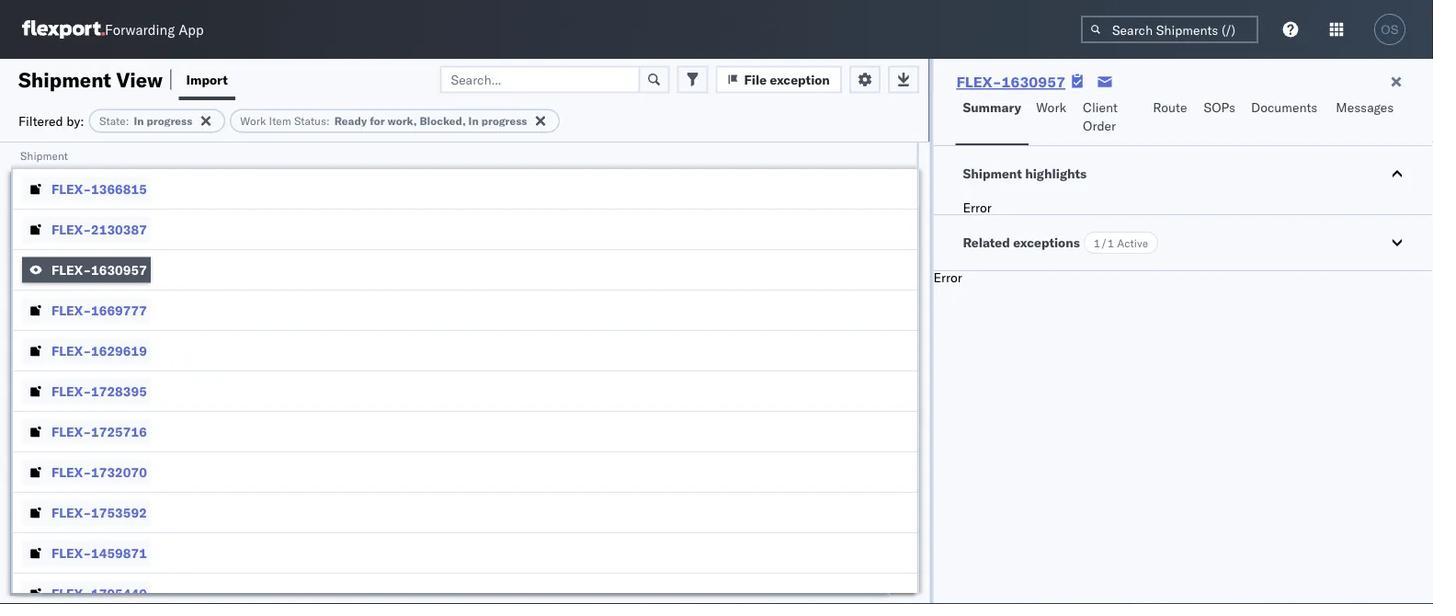 Task type: describe. For each thing, give the bounding box(es) containing it.
filtered by:
[[18, 113, 84, 129]]

shipment view
[[18, 67, 163, 92]]

flex- for flex-1728395 button
[[52, 383, 91, 399]]

forwarding app
[[105, 21, 204, 38]]

1 progress from the left
[[147, 114, 193, 128]]

flex- for flex-1732070 button
[[52, 464, 91, 480]]

1 vertical spatial error
[[934, 269, 963, 286]]

flex- for flex-1753592 button
[[52, 504, 91, 521]]

client order button
[[1076, 91, 1146, 145]]

flex-1732070
[[52, 464, 147, 480]]

work for work
[[1037, 99, 1067, 115]]

0 vertical spatial 1630957
[[1002, 73, 1066, 91]]

import
[[186, 71, 228, 87]]

work,
[[388, 114, 417, 128]]

flex-1669777 button
[[22, 298, 151, 323]]

os
[[1382, 23, 1400, 36]]

flex-1630957 inside the flex-1630957 button
[[52, 262, 147, 278]]

related
[[963, 235, 1011, 251]]

1 : from the left
[[126, 114, 129, 128]]

app
[[179, 21, 204, 38]]

flex- for flex-1725716 button
[[52, 424, 91, 440]]

documents
[[1252, 99, 1318, 115]]

flex-1728395 button
[[22, 378, 151, 404]]

flex-1629619
[[52, 343, 147, 359]]

state
[[99, 114, 126, 128]]

route
[[1154, 99, 1188, 115]]

file
[[745, 71, 767, 87]]

shipment highlights button
[[934, 146, 1434, 201]]

2 progress from the left
[[482, 114, 527, 128]]

exception
[[770, 71, 830, 87]]

ready
[[335, 114, 367, 128]]

flex-1630957 button
[[22, 257, 151, 283]]

1630957 inside button
[[91, 262, 147, 278]]

shipment button
[[11, 144, 899, 163]]

flex-1459871
[[52, 545, 147, 561]]

file exception
[[745, 71, 830, 87]]

route button
[[1146, 91, 1197, 145]]

state : in progress
[[99, 114, 193, 128]]

flex- for flex-1366815 button
[[52, 181, 91, 197]]

flex-1630957 link
[[957, 73, 1066, 91]]

exceptions
[[1014, 235, 1081, 251]]

shipment highlights
[[963, 166, 1087, 182]]

view
[[116, 67, 163, 92]]

summary
[[963, 99, 1022, 115]]

Search Shipments (/) text field
[[1082, 16, 1259, 43]]

by:
[[67, 113, 84, 129]]

1/1
[[1094, 236, 1115, 250]]

blocked,
[[420, 114, 466, 128]]

flex-1629619 button
[[22, 338, 151, 364]]

1366815
[[91, 181, 147, 197]]

status
[[294, 114, 327, 128]]

1629619
[[91, 343, 147, 359]]

shipment for shipment view
[[18, 67, 111, 92]]

1/1 active
[[1094, 236, 1149, 250]]

flex- for the flex-1459871 button
[[52, 545, 91, 561]]

import button
[[179, 59, 235, 100]]

flex-1725716 button
[[22, 419, 151, 445]]

flex-1669777
[[52, 302, 147, 318]]

flex-1753592 button
[[22, 500, 151, 526]]

2 : from the left
[[327, 114, 330, 128]]

flex-1732070 button
[[22, 459, 151, 485]]

flex- for flex-2130387 button
[[52, 221, 91, 237]]

messages button
[[1329, 91, 1404, 145]]

1459871
[[91, 545, 147, 561]]

item
[[269, 114, 291, 128]]



Task type: vqa. For each thing, say whether or not it's contained in the screenshot.
Work associated with Work Item Status : Ready for work, Blocked, In progress
yes



Task type: locate. For each thing, give the bounding box(es) containing it.
shipment down summary button on the top right of the page
[[963, 166, 1022, 182]]

flex-2130387 button
[[22, 217, 151, 242]]

0 vertical spatial shipment
[[18, 67, 111, 92]]

progress down the view
[[147, 114, 193, 128]]

work inside button
[[1037, 99, 1067, 115]]

in
[[134, 114, 144, 128], [469, 114, 479, 128]]

flex- for flex-1629619 button
[[52, 343, 91, 359]]

error
[[963, 200, 992, 216], [934, 269, 963, 286]]

Search... text field
[[440, 66, 641, 93]]

: left ready
[[327, 114, 330, 128]]

: down the view
[[126, 114, 129, 128]]

work item status : ready for work, blocked, in progress
[[240, 114, 527, 128]]

flex-1630957 down flex-2130387
[[52, 262, 147, 278]]

for
[[370, 114, 385, 128]]

work
[[1037, 99, 1067, 115], [240, 114, 266, 128]]

flex-1630957 up summary
[[957, 73, 1066, 91]]

work button
[[1029, 91, 1076, 145]]

flex-2130387
[[52, 221, 147, 237]]

shipment for shipment
[[20, 149, 68, 162]]

1 vertical spatial flex-1630957
[[52, 262, 147, 278]]

:
[[126, 114, 129, 128], [327, 114, 330, 128]]

shipment down filtered
[[20, 149, 68, 162]]

1 horizontal spatial work
[[1037, 99, 1067, 115]]

summary button
[[956, 91, 1029, 145]]

1795440
[[91, 585, 147, 602]]

flex- for flex-1669777 'button'
[[52, 302, 91, 318]]

filtered
[[18, 113, 63, 129]]

shipment inside shipment highlights button
[[963, 166, 1022, 182]]

1753592
[[91, 504, 147, 521]]

work down flex-1630957 link
[[1037, 99, 1067, 115]]

documents button
[[1244, 91, 1329, 145]]

1 horizontal spatial progress
[[482, 114, 527, 128]]

1 horizontal spatial :
[[327, 114, 330, 128]]

flexport. image
[[22, 20, 105, 39]]

flex- inside 'button'
[[52, 302, 91, 318]]

flex-1630957
[[957, 73, 1066, 91], [52, 262, 147, 278]]

forwarding
[[105, 21, 175, 38]]

0 horizontal spatial progress
[[147, 114, 193, 128]]

flex-1753592
[[52, 504, 147, 521]]

messages
[[1337, 99, 1395, 115]]

resize handle column header
[[895, 143, 917, 604]]

2 vertical spatial shipment
[[963, 166, 1022, 182]]

flex-1366815
[[52, 181, 147, 197]]

active
[[1118, 236, 1149, 250]]

order
[[1084, 118, 1117, 134]]

progress down search... text field
[[482, 114, 527, 128]]

client order
[[1084, 99, 1118, 134]]

flex- up summary
[[957, 73, 1002, 91]]

1 vertical spatial 1630957
[[91, 262, 147, 278]]

1 horizontal spatial in
[[469, 114, 479, 128]]

0 horizontal spatial error
[[934, 269, 963, 286]]

1669777
[[91, 302, 147, 318]]

os button
[[1370, 8, 1412, 51]]

flex- down flex-1366815 button
[[52, 221, 91, 237]]

client
[[1084, 99, 1118, 115]]

1 vertical spatial shipment
[[20, 149, 68, 162]]

flex- down the flex-1630957 button
[[52, 302, 91, 318]]

flex- down flex-1669777 'button'
[[52, 343, 91, 359]]

flex- down flex-1629619 button
[[52, 383, 91, 399]]

related exceptions
[[963, 235, 1081, 251]]

1630957 up 1669777
[[91, 262, 147, 278]]

0 horizontal spatial 1630957
[[91, 262, 147, 278]]

1 horizontal spatial error
[[963, 200, 992, 216]]

flex- up flex-2130387 button
[[52, 181, 91, 197]]

1728395
[[91, 383, 147, 399]]

work for work item status : ready for work, blocked, in progress
[[240, 114, 266, 128]]

0 horizontal spatial work
[[240, 114, 266, 128]]

flex-1459871 button
[[22, 540, 151, 566]]

shipment for shipment highlights
[[963, 166, 1022, 182]]

in right state at the left top
[[134, 114, 144, 128]]

flex- down flex-1728395 button
[[52, 424, 91, 440]]

flex-1795440
[[52, 585, 147, 602]]

flex- down the flex-1459871 button
[[52, 585, 91, 602]]

0 vertical spatial error
[[963, 200, 992, 216]]

progress
[[147, 114, 193, 128], [482, 114, 527, 128]]

1 in from the left
[[134, 114, 144, 128]]

flex-1728395
[[52, 383, 147, 399]]

flex- down flex-1725716 button
[[52, 464, 91, 480]]

in right blocked,
[[469, 114, 479, 128]]

1732070
[[91, 464, 147, 480]]

0 horizontal spatial flex-1630957
[[52, 262, 147, 278]]

flex-1725716
[[52, 424, 147, 440]]

forwarding app link
[[22, 20, 204, 39]]

0 horizontal spatial in
[[134, 114, 144, 128]]

1 horizontal spatial 1630957
[[1002, 73, 1066, 91]]

highlights
[[1026, 166, 1087, 182]]

sops
[[1204, 99, 1236, 115]]

shipment inside 'shipment' button
[[20, 149, 68, 162]]

flex- down flex-1732070 button
[[52, 504, 91, 521]]

2130387
[[91, 221, 147, 237]]

flex- for flex-1795440 button
[[52, 585, 91, 602]]

flex- down flex-2130387 button
[[52, 262, 91, 278]]

flex-
[[957, 73, 1002, 91], [52, 181, 91, 197], [52, 221, 91, 237], [52, 262, 91, 278], [52, 302, 91, 318], [52, 343, 91, 359], [52, 383, 91, 399], [52, 424, 91, 440], [52, 464, 91, 480], [52, 504, 91, 521], [52, 545, 91, 561], [52, 585, 91, 602]]

flex- for the flex-1630957 button
[[52, 262, 91, 278]]

flex- up flex-1795440 button
[[52, 545, 91, 561]]

1 horizontal spatial flex-1630957
[[957, 73, 1066, 91]]

file exception button
[[716, 66, 842, 93], [716, 66, 842, 93]]

shipment up "by:" on the top of page
[[18, 67, 111, 92]]

flex-1366815 button
[[22, 176, 151, 202]]

shipment
[[18, 67, 111, 92], [20, 149, 68, 162], [963, 166, 1022, 182]]

1725716
[[91, 424, 147, 440]]

0 horizontal spatial :
[[126, 114, 129, 128]]

flex- inside button
[[52, 383, 91, 399]]

2 in from the left
[[469, 114, 479, 128]]

work left item
[[240, 114, 266, 128]]

0 vertical spatial flex-1630957
[[957, 73, 1066, 91]]

1630957 up summary
[[1002, 73, 1066, 91]]

flex-1795440 button
[[22, 581, 151, 604]]

sops button
[[1197, 91, 1244, 145]]

1630957
[[1002, 73, 1066, 91], [91, 262, 147, 278]]



